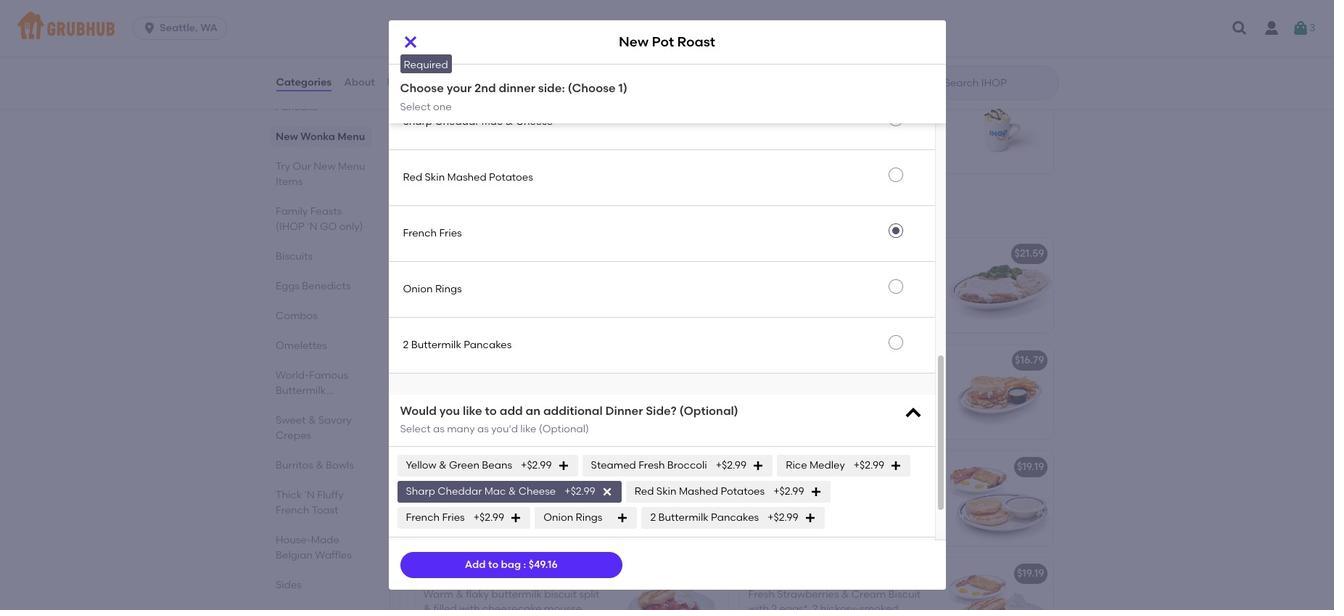 Task type: vqa. For each thing, say whether or not it's contained in the screenshot.
Pork. inside Warm & flaky buttermilk biscuit served with hearty gravy, 2 eggs*, 2 pork sausage links, 2 hickory- smoked bacon strips & hash browns. *Gravy may contain pork.
yes



Task type: locate. For each thing, give the bounding box(es) containing it.
pancake,
[[552, 3, 598, 15]]

beef inside a golden-battered beef steak smothered in hearty gravy.  *gravy may contain pork.
[[843, 268, 865, 281]]

1 scrumdiddlyumptious from the left
[[423, 89, 533, 101]]

+$2.99 for 2 buttermilk pancakes
[[768, 511, 799, 524]]

svg image
[[1231, 20, 1249, 37], [1292, 20, 1310, 37], [142, 21, 157, 36], [402, 33, 419, 51], [903, 403, 923, 424], [558, 460, 569, 471], [753, 460, 764, 471], [805, 512, 816, 524]]

1 vertical spatial gravy.
[[448, 390, 478, 402]]

1 flavored from the left
[[496, 109, 537, 122]]

try our new menu items
[[275, 160, 365, 188], [412, 204, 597, 222]]

1 topping, from the left
[[469, 139, 510, 151]]

1 vertical spatial *gravy
[[749, 540, 783, 553]]

1 sugar. from the left
[[423, 168, 453, 181]]

rice up reviews
[[403, 59, 424, 72]]

fresh for new fresh strawberries & cream biscuit
[[448, 568, 475, 580]]

strawberries for new fresh strawberries & cream biscuit
[[478, 568, 541, 580]]

new
[[619, 34, 649, 50], [275, 131, 298, 143], [313, 160, 335, 173], [471, 204, 505, 222], [749, 354, 771, 367], [423, 461, 446, 473], [749, 461, 771, 473], [423, 568, 446, 580], [749, 568, 771, 580]]

select inside would you like to add an additional dinner side? (optional) select as many as you'd like (optional)
[[400, 423, 431, 436]]

0 vertical spatial 'n
[[307, 221, 317, 233]]

2 strawberry from the left
[[749, 124, 801, 136]]

a inside sliced french toast with a side of strawberries, banana and chocolate dipping sauce.
[[868, 3, 875, 15]]

sliced french toast with a side of strawberries, banana and chocolate dipping sauce. button
[[740, 0, 1053, 67]]

hot
[[593, 89, 611, 101], [933, 89, 951, 101], [423, 109, 441, 122], [749, 109, 766, 122]]

select inside choose your 2nd dinner side: (choose 1) select one
[[400, 101, 431, 113]]

strawberry for scrumdiddlyumptious jr. strawberry hot chocolate image
[[749, 124, 801, 136]]

brew
[[543, 268, 568, 281]]

0 vertical spatial warm
[[749, 482, 779, 494]]

strawberries for new fresh strawberries & cream biscuit combo
[[803, 568, 866, 580]]

of down scrumdiddlyumptious jr. strawberry hot chocolate
[[880, 139, 890, 151]]

sharp cheddar mac & cheese button
[[389, 94, 935, 149]]

new for new breakfast biscuit sandwich
[[423, 461, 446, 473]]

vanilla up creamy at the left of page
[[503, 283, 535, 295]]

mac inside button
[[482, 115, 503, 127]]

2 drizzle from the left
[[847, 139, 878, 151]]

new inside try our new menu items
[[313, 160, 335, 173]]

french fries up 100%
[[403, 227, 462, 239]]

cheddar down one
[[435, 115, 479, 127]]

syrup,
[[479, 124, 508, 136], [804, 124, 833, 136]]

strawberries down new fresh strawberries & cream biscuit combo
[[777, 588, 839, 601]]

0 horizontal spatial as
[[433, 423, 445, 436]]

braised
[[486, 375, 523, 387]]

drizzle for scrumdiddlyumptious strawberry hot chocolate image
[[522, 139, 553, 151]]

golden-
[[758, 268, 797, 281]]

hickory- up hash
[[852, 511, 891, 523]]

1 sauce from the left
[[476, 153, 506, 166]]

& left gravy
[[863, 461, 871, 473]]

cold
[[530, 298, 552, 310]]

hot chocolate flavored with strawberry syrup, topped with whipped topping, a drizzle of chocolate sauce and gold glitter sugar. for scrumdiddlyumptious strawberry hot chocolate image
[[423, 109, 584, 181]]

2
[[403, 339, 409, 351], [873, 496, 879, 509], [914, 496, 920, 509], [844, 511, 849, 523], [651, 511, 656, 524], [772, 603, 777, 610], [812, 603, 818, 610]]

sausage inside warm & flaky buttermilk biscuit served with hearty gravy, 2 eggs*, 2 pork sausage links, 2 hickory- smoked bacon strips & hash browns. *gravy may contain pork.
[[773, 511, 815, 523]]

topped down jr.
[[835, 124, 872, 136]]

0 horizontal spatial chocolate
[[614, 89, 666, 101]]

sharp cheddar mac & cheese inside button
[[403, 115, 553, 127]]

red
[[403, 171, 422, 183], [635, 485, 654, 497]]

pancakes inside button
[[464, 339, 512, 351]]

100% arabica iced cold brew sweetened with vanilla & topped with a vanilla creamy cold foam.
[[423, 268, 584, 310]]

svg image inside "seattle, wa" button
[[142, 21, 157, 36]]

fries inside button
[[439, 227, 462, 239]]

glitter for scrumdiddlyumptious jr. strawberry hot chocolate image
[[880, 153, 909, 166]]

:
[[524, 559, 526, 571]]

rings inside "button"
[[435, 283, 462, 295]]

cream up split at the bottom
[[554, 568, 588, 580]]

strawberry for scrumdiddlyumptious strawberry hot chocolate image
[[423, 124, 476, 136]]

sharp down choose
[[403, 115, 433, 127]]

1 horizontal spatial onion
[[544, 511, 573, 524]]

new fresh strawberries & cream biscuit image
[[619, 558, 728, 610]]

1 vertical spatial sausage
[[773, 511, 815, 523]]

like down an
[[520, 423, 537, 436]]

add to bag : $49.16
[[465, 559, 558, 571]]

french
[[781, 3, 815, 15], [403, 227, 437, 239], [275, 504, 309, 517], [406, 511, 440, 524]]

about button
[[343, 57, 376, 109]]

buttermilk
[[817, 482, 867, 494], [492, 588, 542, 601]]

onion rings inside "button"
[[403, 283, 462, 295]]

buttermilk inside world-famous buttermilk pancakes sweet & savory crepes
[[275, 385, 326, 397]]

svg image for rice medley
[[891, 460, 902, 471]]

1 horizontal spatial our
[[439, 204, 467, 222]]

1 horizontal spatial topping,
[[794, 139, 835, 151]]

+$2.99 for steamed fresh broccoli
[[716, 459, 747, 471]]

0 horizontal spatial syrup,
[[479, 124, 508, 136]]

2 select from the top
[[400, 423, 431, 436]]

1 horizontal spatial bacon
[[790, 526, 822, 538]]

combos
[[275, 310, 317, 322]]

menu down new wonka menu
[[338, 160, 365, 173]]

svg image
[[891, 460, 902, 471], [601, 486, 613, 498], [810, 486, 822, 498], [510, 512, 522, 524], [617, 512, 629, 524]]

biscuit inside fresh strawberries & cream biscuit with 2 eggs*, 2 hickory-smoke
[[889, 588, 921, 601]]

strawberries
[[478, 568, 541, 580], [803, 568, 866, 580], [777, 588, 839, 601]]

'n left go
[[307, 221, 317, 233]]

bacon inside the 1 wonka's perfectly purple pancake, 1 scrambled egg, 1 bacon strip and 1 sausage link
[[509, 17, 541, 30]]

syrup, down choose your 2nd dinner side: (choose 1) select one
[[479, 124, 508, 136]]

wonka's
[[430, 3, 470, 15]]

1 horizontal spatial sausage
[[773, 511, 815, 523]]

1 horizontal spatial beef
[[525, 375, 547, 387]]

onion down 100%
[[403, 283, 433, 295]]

0 vertical spatial try our new menu items
[[275, 160, 365, 188]]

sharp inside button
[[403, 115, 433, 127]]

*gravy inside a golden-battered beef steak smothered in hearty gravy.  *gravy may contain pork.
[[882, 283, 916, 295]]

flavored down dinner
[[496, 109, 537, 122]]

buttermilk down world-
[[275, 385, 326, 397]]

buttermilk down broccoli
[[659, 511, 709, 524]]

creamy
[[490, 298, 528, 310]]

rings down 100%
[[435, 283, 462, 295]]

biscuit inside warm & flaky buttermilk biscuit served with hearty gravy, 2 eggs*, 2 pork sausage links, 2 hickory- smoked bacon strips & hash browns. *gravy may contain pork.
[[870, 482, 902, 494]]

items up brew
[[554, 204, 597, 222]]

strip
[[544, 17, 565, 30]]

your
[[447, 81, 472, 95]]

family
[[275, 205, 308, 218]]

hot chocolate flavored with strawberry syrup, topped with whipped topping, a drizzle of chocolate sauce and gold glitter sugar. down jr.
[[749, 109, 909, 181]]

pork.
[[813, 298, 838, 310], [849, 540, 874, 553]]

of for scrumdiddlyumptious jr. strawberry hot chocolate image
[[880, 139, 890, 151]]

0 vertical spatial sandwich
[[853, 354, 902, 367]]

1 horizontal spatial flaky
[[791, 482, 814, 494]]

cheddar
[[435, 115, 479, 127], [438, 485, 482, 497]]

arabica
[[451, 268, 491, 281]]

0 vertical spatial $19.19
[[1017, 461, 1045, 473]]

0 vertical spatial rice medley
[[403, 59, 462, 72]]

2 buttermilk pancakes
[[403, 339, 512, 351], [651, 511, 759, 524]]

1 vertical spatial rice medley
[[786, 459, 845, 471]]

new chicken biscuit sandwich
[[749, 354, 902, 367]]

mashed inside "red skin mashed potatoes" button
[[447, 171, 487, 183]]

potatoes
[[489, 171, 533, 183], [721, 485, 765, 497]]

0 vertical spatial eggs*,
[[881, 496, 912, 509]]

0 vertical spatial beef
[[843, 268, 865, 281]]

0 horizontal spatial red skin mashed potatoes
[[403, 171, 533, 183]]

0 horizontal spatial combo
[[906, 461, 943, 473]]

1 vertical spatial onion
[[544, 511, 573, 524]]

french fries
[[403, 227, 462, 239], [406, 511, 465, 524]]

2 buttermilk pancakes down $14.39
[[651, 511, 759, 524]]

1 horizontal spatial sugar.
[[749, 168, 779, 181]]

0 vertical spatial cheddar
[[435, 115, 479, 127]]

rice medley up choose
[[403, 59, 462, 72]]

biscuit down new fresh strawberries & cream biscuit combo
[[889, 588, 921, 601]]

1 horizontal spatial (optional)
[[680, 404, 739, 418]]

(optional)
[[680, 404, 739, 418], [539, 423, 589, 436]]

gold for scrumdiddlyumptious jr. strawberry hot chocolate image
[[855, 153, 877, 166]]

1 horizontal spatial sandwich
[[853, 354, 902, 367]]

warm inside warm & flaky buttermilk biscuit split & filled with cheesecake mousse
[[423, 588, 453, 601]]

glitter down scrumdiddlyumptious jr. strawberry hot chocolate
[[880, 153, 909, 166]]

1 vertical spatial bacon
[[790, 526, 822, 538]]

hickory- down new fresh strawberries & cream biscuit combo
[[820, 603, 860, 610]]

flaky for hearty
[[791, 482, 814, 494]]

vanilla
[[503, 283, 535, 295], [456, 298, 488, 310]]

rice medley up links,
[[786, 459, 845, 471]]

made
[[311, 534, 339, 546]]

items
[[275, 176, 303, 188], [554, 204, 597, 222]]

cold
[[517, 268, 541, 281]]

1 select from the top
[[400, 101, 431, 113]]

cheddar down yellow & green beans
[[438, 485, 482, 497]]

svg image inside the 3 button
[[1292, 20, 1310, 37]]

scrumdiddlyumptious jr. strawberry hot chocolate image
[[944, 79, 1053, 174]]

1 vertical spatial to
[[488, 559, 499, 571]]

burritos & bowls
[[275, 459, 354, 472]]

0 horizontal spatial our
[[292, 160, 311, 173]]

1 vertical spatial buttermilk
[[492, 588, 542, 601]]

'n inside the thick 'n fluffy french toast
[[304, 489, 314, 501]]

in down battered
[[804, 283, 813, 295]]

sausage down scrambled
[[423, 32, 465, 44]]

our
[[292, 160, 311, 173], [439, 204, 467, 222]]

1 hot chocolate flavored with strawberry syrup, topped with whipped topping, a drizzle of chocolate sauce and gold glitter sugar. from the left
[[423, 109, 584, 181]]

hearty inside warm & flaky buttermilk biscuit served with hearty gravy, 2 eggs*, 2 pork sausage links, 2 hickory- smoked bacon strips & hash browns. *gravy may contain pork.
[[807, 496, 839, 509]]

chocolate
[[614, 89, 666, 101], [954, 89, 1006, 101]]

1 horizontal spatial glitter
[[880, 153, 909, 166]]

*gravy down the steak
[[882, 283, 916, 295]]

0 horizontal spatial skin
[[425, 171, 445, 183]]

cheese inside button
[[516, 115, 553, 127]]

flaky inside warm & flaky buttermilk biscuit split & filled with cheesecake mousse
[[466, 588, 489, 601]]

1 vertical spatial flaky
[[466, 588, 489, 601]]

glitter down scrumdiddlyumptious strawberry hot chocolate
[[555, 153, 584, 166]]

gold down scrumdiddlyumptious strawberry hot chocolate
[[530, 153, 552, 166]]

topped for scrumdiddlyumptious strawberry hot chocolate image
[[510, 124, 546, 136]]

new left chicken
[[749, 354, 771, 367]]

flavored down jr.
[[821, 109, 862, 122]]

0 vertical spatial to
[[485, 404, 497, 418]]

0 vertical spatial red
[[403, 171, 422, 183]]

hearty inside a golden-battered beef steak smothered in hearty gravy.  *gravy may contain pork.
[[816, 283, 847, 295]]

2 vertical spatial beef
[[423, 390, 446, 402]]

1 glitter from the left
[[555, 153, 584, 166]]

biscuit right chicken
[[817, 354, 850, 367]]

1 vertical spatial eggs*,
[[780, 603, 810, 610]]

pancakes inside world-famous buttermilk pancakes sweet & savory crepes
[[275, 400, 323, 412]]

menu inside try our new menu items
[[338, 160, 365, 173]]

1 horizontal spatial like
[[520, 423, 537, 436]]

& down new breakfast biscuit sandwich
[[509, 485, 516, 497]]

of inside sliced french toast with a side of strawberries, banana and chocolate dipping sauce.
[[899, 3, 909, 15]]

& left hash
[[853, 526, 861, 538]]

our up 100%
[[439, 204, 467, 222]]

cream down new fresh strawberries & cream biscuit combo
[[852, 588, 886, 601]]

1 vertical spatial red
[[635, 485, 654, 497]]

gravy. inside a golden-battered beef steak smothered in hearty gravy.  *gravy may contain pork.
[[850, 283, 879, 295]]

& down new fresh strawberries & cream biscuit combo
[[842, 588, 849, 601]]

1 $19.19 from the top
[[1017, 461, 1045, 473]]

0 vertical spatial red skin mashed potatoes
[[403, 171, 533, 183]]

dipping
[[749, 32, 786, 44]]

items inside try our new menu items
[[275, 176, 303, 188]]

1 whipped from the left
[[423, 139, 466, 151]]

'n
[[307, 221, 317, 233], [304, 489, 314, 501]]

sandwich for new breakfast biscuit sandwich
[[535, 461, 584, 473]]

warm & flaky buttermilk biscuit split & filled with cheesecake mousse
[[423, 588, 600, 610]]

pork. down battered
[[813, 298, 838, 310]]

menu up cold
[[509, 204, 551, 222]]

hearty for battered
[[816, 283, 847, 295]]

skin
[[425, 171, 445, 183], [657, 485, 677, 497]]

topping, for scrumdiddlyumptious strawberry hot chocolate image
[[469, 139, 510, 151]]

select down choose
[[400, 101, 431, 113]]

as down the you
[[433, 423, 445, 436]]

in left 'rich'
[[550, 375, 559, 387]]

0 horizontal spatial strawberry
[[423, 124, 476, 136]]

sharp cheddar mac & cheese down the '2nd'
[[403, 115, 553, 127]]

1 strawberry from the left
[[423, 124, 476, 136]]

gravy. inside tender slow-braised beef in a rich beef gravy.
[[448, 390, 478, 402]]

drizzle down jr.
[[847, 139, 878, 151]]

skin down one
[[425, 171, 445, 183]]

whipped for scrumdiddlyumptious strawberry hot chocolate image
[[423, 139, 466, 151]]

buttermilk inside warm & flaky buttermilk biscuit split & filled with cheesecake mousse
[[492, 588, 542, 601]]

1 chocolate from the left
[[614, 89, 666, 101]]

in inside tender slow-braised beef in a rich beef gravy.
[[550, 375, 559, 387]]

sharp
[[403, 115, 433, 127], [406, 485, 435, 497]]

vanilla down sweetened
[[456, 298, 488, 310]]

our inside try our new menu items
[[292, 160, 311, 173]]

1 vertical spatial biscuit
[[544, 588, 577, 601]]

beef up an
[[525, 375, 547, 387]]

sauce for scrumdiddlyumptious strawberry hot chocolate image
[[476, 153, 506, 166]]

flavored for scrumdiddlyumptious jr. strawberry hot chocolate image
[[821, 109, 862, 122]]

with inside warm & flaky buttermilk biscuit served with hearty gravy, 2 eggs*, 2 pork sausage links, 2 hickory- smoked bacon strips & hash browns. *gravy may contain pork.
[[784, 496, 804, 509]]

and
[[567, 17, 587, 30], [856, 17, 875, 30], [508, 153, 528, 166], [833, 153, 853, 166]]

1 horizontal spatial topped
[[547, 283, 584, 295]]

beef left the steak
[[843, 268, 865, 281]]

2 whipped from the left
[[749, 139, 791, 151]]

beef for steak
[[843, 268, 865, 281]]

& inside "100% arabica iced cold brew sweetened with vanilla & topped with a vanilla creamy cold foam."
[[537, 283, 545, 295]]

*gravy down smoked
[[749, 540, 783, 553]]

fries down yellow & green beans
[[442, 511, 465, 524]]

topping,
[[469, 139, 510, 151], [794, 139, 835, 151]]

buttermilk inside warm & flaky buttermilk biscuit served with hearty gravy, 2 eggs*, 2 pork sausage links, 2 hickory- smoked bacon strips & hash browns. *gravy may contain pork.
[[817, 482, 867, 494]]

svg image for red skin mashed potatoes
[[810, 486, 822, 498]]

0 vertical spatial onion rings
[[403, 283, 462, 295]]

0 vertical spatial our
[[292, 160, 311, 173]]

1 vertical spatial onion rings
[[544, 511, 603, 524]]

sharp cheddar mac & cheese
[[403, 115, 553, 127], [406, 485, 556, 497]]

1 horizontal spatial as
[[477, 423, 489, 436]]

gravy.
[[850, 283, 879, 295], [448, 390, 478, 402]]

a inside "100% arabica iced cold brew sweetened with vanilla & topped with a vanilla creamy cold foam."
[[446, 298, 453, 310]]

sweetened
[[423, 283, 477, 295]]

and inside sliced french toast with a side of strawberries, banana and chocolate dipping sauce.
[[856, 17, 875, 30]]

rice medley inside button
[[403, 59, 462, 72]]

& right sweet
[[308, 414, 316, 427]]

feasts
[[310, 205, 342, 218]]

2 sauce from the left
[[801, 153, 831, 166]]

fries up 100%
[[439, 227, 462, 239]]

2 $19.19 from the top
[[1017, 568, 1045, 580]]

new for new chicken biscuit sandwich
[[749, 354, 771, 367]]

2 syrup, from the left
[[804, 124, 833, 136]]

1 horizontal spatial rings
[[576, 511, 603, 524]]

may
[[749, 298, 770, 310], [785, 540, 807, 553]]

seattle, wa button
[[133, 17, 233, 40]]

would you like to add an additional dinner side? (optional) select as many as you'd like (optional)
[[400, 404, 739, 436]]

rice medley button
[[389, 38, 935, 93]]

medley up your
[[427, 59, 462, 72]]

sharp down yellow
[[406, 485, 435, 497]]

syrup, down scrumdiddlyumptious jr. strawberry hot chocolate
[[804, 124, 833, 136]]

+$2.99 for french fries
[[474, 511, 505, 524]]

a
[[868, 3, 875, 15], [513, 139, 519, 151], [838, 139, 844, 151], [446, 298, 453, 310], [561, 375, 568, 387]]

strawberry
[[535, 89, 591, 101], [875, 89, 931, 101]]

0 horizontal spatial whipped
[[423, 139, 466, 151]]

warm for warm & flaky buttermilk biscuit split & filled with cheesecake mousse
[[423, 588, 453, 601]]

in
[[804, 283, 813, 295], [550, 375, 559, 387]]

sauce for scrumdiddlyumptious jr. strawberry hot chocolate image
[[801, 153, 831, 166]]

1 drizzle from the left
[[522, 139, 553, 151]]

*gravy
[[882, 283, 916, 295], [749, 540, 783, 553]]

rice inside button
[[403, 59, 424, 72]]

1 vertical spatial menu
[[338, 160, 365, 173]]

may down smoked
[[785, 540, 807, 553]]

$16.79
[[1015, 354, 1045, 367]]

0 horizontal spatial in
[[550, 375, 559, 387]]

strawberries inside fresh strawberries & cream biscuit with 2 eggs*, 2 hickory-smoke
[[777, 588, 839, 601]]

cream for new fresh strawberries & cream biscuit
[[554, 568, 588, 580]]

0 vertical spatial items
[[275, 176, 303, 188]]

french down thick
[[275, 504, 309, 517]]

1 gold from the left
[[530, 153, 552, 166]]

medley inside button
[[427, 59, 462, 72]]

beans
[[482, 459, 512, 471]]

0 vertical spatial sharp cheddar mac & cheese
[[403, 115, 553, 127]]

fresh inside fresh strawberries & cream biscuit with 2 eggs*, 2 hickory-smoke
[[749, 588, 775, 601]]

cheese down new breakfast biscuit sandwich
[[519, 485, 556, 497]]

pork. down hash
[[849, 540, 874, 553]]

bacon down links,
[[790, 526, 822, 538]]

buttermilk inside button
[[411, 339, 461, 351]]

sliced
[[749, 3, 778, 15]]

may inside a golden-battered beef steak smothered in hearty gravy.  *gravy may contain pork.
[[749, 298, 770, 310]]

2 glitter from the left
[[880, 153, 909, 166]]

svg image for sharp cheddar mac & cheese
[[601, 486, 613, 498]]

scrumdiddlyumptious jr. strawberry hot chocolate
[[749, 89, 1006, 101]]

2 hot chocolate flavored with strawberry syrup, topped with whipped topping, a drizzle of chocolate sauce and gold glitter sugar. from the left
[[749, 109, 909, 181]]

0 horizontal spatial potatoes
[[489, 171, 533, 183]]

drizzle
[[522, 139, 553, 151], [847, 139, 878, 151]]

hot chocolate flavored with strawberry syrup, topped with whipped topping, a drizzle of chocolate sauce and gold glitter sugar. down dinner
[[423, 109, 584, 181]]

0 horizontal spatial rice medley
[[403, 59, 462, 72]]

split
[[579, 588, 600, 601]]

chocolate inside sliced french toast with a side of strawberries, banana and chocolate dipping sauce.
[[878, 17, 928, 30]]

1 vertical spatial pork.
[[849, 540, 874, 553]]

strawberries up warm & flaky buttermilk biscuit split & filled with cheesecake mousse
[[478, 568, 541, 580]]

topped up foam.
[[547, 283, 584, 295]]

new fresh strawberries & cream biscuit combo image
[[944, 558, 1053, 610]]

menu
[[337, 131, 365, 143], [338, 160, 365, 173], [509, 204, 551, 222]]

medley
[[427, 59, 462, 72], [810, 459, 845, 471]]

french inside the thick 'n fluffy french toast
[[275, 504, 309, 517]]

0 vertical spatial potatoes
[[489, 171, 533, 183]]

new breakfast biscuit sandwich
[[423, 461, 584, 473]]

1 horizontal spatial scrumdiddlyumptious
[[749, 89, 858, 101]]

2 buttermilk pancakes inside button
[[403, 339, 512, 351]]

1 vertical spatial fries
[[442, 511, 465, 524]]

eggs*,
[[881, 496, 912, 509], [780, 603, 810, 610]]

select down would
[[400, 423, 431, 436]]

contain down smothered
[[773, 298, 810, 310]]

of
[[899, 3, 909, 15], [555, 139, 565, 151], [880, 139, 890, 151]]

0 vertical spatial flaky
[[791, 482, 814, 494]]

1 vertical spatial like
[[520, 423, 537, 436]]

scrumdiddlyumptious for scrumdiddlyumptious strawberry hot chocolate
[[423, 89, 533, 101]]

onion inside "button"
[[403, 283, 433, 295]]

add
[[465, 559, 486, 571]]

0 horizontal spatial sandwich
[[535, 461, 584, 473]]

topped for scrumdiddlyumptious jr. strawberry hot chocolate image
[[835, 124, 872, 136]]

2 horizontal spatial of
[[899, 3, 909, 15]]

sandwich for new chicken biscuit sandwich
[[853, 354, 902, 367]]

warm inside warm & flaky buttermilk biscuit served with hearty gravy, 2 eggs*, 2 pork sausage links, 2 hickory- smoked bacon strips & hash browns. *gravy may contain pork.
[[749, 482, 779, 494]]

try up 100%
[[412, 204, 435, 222]]

1 horizontal spatial *gravy
[[882, 283, 916, 295]]

strips
[[824, 526, 850, 538]]

1 vertical spatial select
[[400, 423, 431, 436]]

& up the cold
[[537, 283, 545, 295]]

$19.19 for fresh strawberries & cream biscuit with 2 eggs*, 2 hickory-smoke
[[1017, 568, 1045, 580]]

french inside button
[[403, 227, 437, 239]]

contain down strips
[[809, 540, 847, 553]]

1 horizontal spatial drizzle
[[847, 139, 878, 151]]

bacon down purple
[[509, 17, 541, 30]]

biscuit down gravy
[[870, 482, 902, 494]]

'n right thick
[[304, 489, 314, 501]]

topped down choose your 2nd dinner side: (choose 1) select one
[[510, 124, 546, 136]]

gravy. for hearty
[[850, 283, 879, 295]]

pork. inside warm & flaky buttermilk biscuit served with hearty gravy, 2 eggs*, 2 pork sausage links, 2 hickory- smoked bacon strips & hash browns. *gravy may contain pork.
[[849, 540, 874, 553]]

1 vertical spatial hickory-
[[820, 603, 860, 610]]

2 scrumdiddlyumptious from the left
[[749, 89, 858, 101]]

0 vertical spatial sausage
[[423, 32, 465, 44]]

1 horizontal spatial biscuit
[[870, 482, 902, 494]]

new up filled
[[423, 568, 446, 580]]

biscuit inside warm & flaky buttermilk biscuit split & filled with cheesecake mousse
[[544, 588, 577, 601]]

1 as from the left
[[433, 423, 445, 436]]

1 vertical spatial rice
[[786, 459, 807, 471]]

'n inside family feasts (ihop 'n go only)
[[307, 221, 317, 233]]

like up many
[[463, 404, 482, 418]]

1 horizontal spatial of
[[880, 139, 890, 151]]

may inside warm & flaky buttermilk biscuit served with hearty gravy, 2 eggs*, 2 pork sausage links, 2 hickory- smoked bacon strips & hash browns. *gravy may contain pork.
[[785, 540, 807, 553]]

sausage inside the 1 wonka's perfectly purple pancake, 1 scrambled egg, 1 bacon strip and 1 sausage link
[[423, 32, 465, 44]]

biscuit
[[870, 482, 902, 494], [544, 588, 577, 601]]

cream
[[554, 568, 588, 580], [879, 568, 913, 580], [852, 588, 886, 601]]

1 horizontal spatial medley
[[810, 459, 845, 471]]

red inside button
[[403, 171, 422, 183]]

1 vertical spatial beef
[[525, 375, 547, 387]]

items up family
[[275, 176, 303, 188]]

new vanilla creamy cold foam cold brew image
[[619, 238, 728, 333]]

sugar.
[[423, 168, 453, 181], [749, 168, 779, 181]]

0 horizontal spatial sauce
[[476, 153, 506, 166]]

hearty for flaky
[[807, 496, 839, 509]]

0 horizontal spatial sugar.
[[423, 168, 453, 181]]

2 flavored from the left
[[821, 109, 862, 122]]

of right side
[[899, 3, 909, 15]]

buttermilk up 'gravy,' at bottom
[[817, 482, 867, 494]]

2 sugar. from the left
[[749, 168, 779, 181]]

red skin mashed potatoes button
[[389, 150, 935, 205]]

flaky down new buttermilk biscuit & gravy combo
[[791, 482, 814, 494]]

1 syrup, from the left
[[479, 124, 508, 136]]

new chicken biscuit sandwich image
[[944, 345, 1053, 439]]

2 gold from the left
[[855, 153, 877, 166]]

bacon inside warm & flaky buttermilk biscuit served with hearty gravy, 2 eggs*, 2 pork sausage links, 2 hickory- smoked bacon strips & hash browns. *gravy may contain pork.
[[790, 526, 822, 538]]

1 horizontal spatial sauce
[[801, 153, 831, 166]]

2 horizontal spatial beef
[[843, 268, 865, 281]]

sharp cheddar mac & cheese down breakfast
[[406, 485, 556, 497]]

2 topping, from the left
[[794, 139, 835, 151]]

with inside fresh strawberries & cream biscuit with 2 eggs*, 2 hickory-smoke
[[749, 603, 769, 610]]

0 horizontal spatial onion
[[403, 283, 433, 295]]

warm up served
[[749, 482, 779, 494]]

1 horizontal spatial mashed
[[679, 485, 718, 497]]

gravy. down the steak
[[850, 283, 879, 295]]

pancakes down served
[[711, 511, 759, 524]]

mashed
[[447, 171, 487, 183], [679, 485, 718, 497]]

0 horizontal spatial try
[[275, 160, 290, 173]]

skin down steamed fresh broccoli
[[657, 485, 677, 497]]

try inside try our new menu items
[[275, 160, 290, 173]]

omelettes
[[275, 340, 327, 352]]

1 horizontal spatial warm
[[749, 482, 779, 494]]

fresh for new fresh strawberries & cream biscuit combo
[[773, 568, 800, 580]]

strawberries up fresh strawberries & cream biscuit with 2 eggs*, 2 hickory-smoke
[[803, 568, 866, 580]]

flaky inside warm & flaky buttermilk biscuit served with hearty gravy, 2 eggs*, 2 pork sausage links, 2 hickory- smoked bacon strips & hash browns. *gravy may contain pork.
[[791, 482, 814, 494]]

cheddar inside sharp cheddar mac & cheese button
[[435, 115, 479, 127]]

0 horizontal spatial medley
[[427, 59, 462, 72]]

with
[[845, 3, 865, 15], [539, 109, 560, 122], [864, 109, 885, 122], [549, 124, 569, 136], [874, 124, 895, 136], [480, 283, 500, 295], [423, 298, 444, 310], [784, 496, 804, 509], [459, 603, 480, 610], [749, 603, 769, 610]]

beef down tender
[[423, 390, 446, 402]]

0 horizontal spatial rice
[[403, 59, 424, 72]]

one
[[433, 101, 452, 113]]



Task type: describe. For each thing, give the bounding box(es) containing it.
& inside world-famous buttermilk pancakes sweet & savory crepes
[[308, 414, 316, 427]]

glitter for scrumdiddlyumptious strawberry hot chocolate image
[[555, 153, 584, 166]]

svg image for french fries
[[510, 512, 522, 524]]

burritos
[[275, 459, 313, 472]]

syrup, for scrumdiddlyumptious jr. strawberry hot chocolate image
[[804, 124, 833, 136]]

biscuit up split at the bottom
[[591, 568, 624, 580]]

1 horizontal spatial try our new menu items
[[412, 204, 597, 222]]

new up iced
[[471, 204, 505, 222]]

in inside a golden-battered beef steak smothered in hearty gravy.  *gravy may contain pork.
[[804, 283, 813, 295]]

flaky for filled
[[466, 588, 489, 601]]

fresh strawberries & cream biscuit with 2 eggs*, 2 hickory-smoke
[[749, 588, 924, 610]]

buttermilk up served
[[773, 461, 825, 473]]

topped inside "100% arabica iced cold brew sweetened with vanilla & topped with a vanilla creamy cold foam."
[[547, 283, 584, 295]]

1 horizontal spatial rice
[[786, 459, 807, 471]]

2 strawberry from the left
[[875, 89, 931, 101]]

& down choose your 2nd dinner side: (choose 1) select one
[[506, 115, 513, 127]]

$14.39
[[689, 461, 720, 473]]

pork
[[749, 511, 771, 523]]

1 vertical spatial rings
[[576, 511, 603, 524]]

eggs*, inside warm & flaky buttermilk biscuit served with hearty gravy, 2 eggs*, 2 pork sausage links, 2 hickory- smoked bacon strips & hash browns. *gravy may contain pork.
[[881, 496, 912, 509]]

1 vertical spatial try
[[412, 204, 435, 222]]

choose
[[400, 81, 444, 95]]

add
[[500, 404, 523, 418]]

pork. inside a golden-battered beef steak smothered in hearty gravy.  *gravy may contain pork.
[[813, 298, 838, 310]]

0 horizontal spatial like
[[463, 404, 482, 418]]

1 vertical spatial cheddar
[[438, 485, 482, 497]]

& left green
[[439, 459, 447, 471]]

new for new fresh strawberries & cream biscuit combo
[[749, 568, 771, 580]]

biscuit down browns. at right
[[916, 568, 949, 580]]

potatoes inside button
[[489, 171, 533, 183]]

1 horizontal spatial onion rings
[[544, 511, 603, 524]]

foam.
[[554, 298, 583, 310]]

Search IHOP search field
[[943, 76, 1054, 90]]

skin inside button
[[425, 171, 445, 183]]

1 vertical spatial sharp
[[406, 485, 435, 497]]

cream for new fresh strawberries & cream biscuit combo
[[879, 568, 913, 580]]

a down scrumdiddlyumptious jr. strawberry hot chocolate
[[838, 139, 844, 151]]

new pot roast image
[[619, 345, 728, 439]]

sugar. for scrumdiddlyumptious strawberry hot chocolate image
[[423, 168, 453, 181]]

buttermilk for strawberries
[[492, 588, 542, 601]]

battered
[[797, 268, 841, 281]]

required
[[404, 59, 448, 71]]

new buttermilk biscuit & gravy combo
[[749, 461, 943, 473]]

scrambled
[[423, 17, 476, 30]]

syrup, for scrumdiddlyumptious strawberry hot chocolate image
[[479, 124, 508, 136]]

biscuit for cheesecake
[[544, 588, 577, 601]]

steak
[[868, 268, 894, 281]]

flavored for scrumdiddlyumptious strawberry hot chocolate image
[[496, 109, 537, 122]]

new for new fresh strawberries & cream biscuit
[[423, 568, 446, 580]]

1 strawberry from the left
[[535, 89, 591, 101]]

would
[[400, 404, 437, 418]]

fancake
[[275, 101, 318, 113]]

a golden-battered beef steak smothered in hearty gravy.  *gravy may contain pork.
[[749, 268, 916, 310]]

& left filled
[[423, 603, 431, 610]]

a inside tender slow-braised beef in a rich beef gravy.
[[561, 375, 568, 387]]

with inside sliced french toast with a side of strawberries, banana and chocolate dipping sauce.
[[845, 3, 865, 15]]

wa
[[200, 22, 218, 34]]

& left 'bowls'
[[315, 459, 323, 472]]

new for new pot roast
[[619, 34, 649, 50]]

links,
[[817, 511, 841, 523]]

& up filled
[[456, 588, 464, 601]]

sweet
[[275, 414, 306, 427]]

new buttermilk biscuit & gravy combo image
[[944, 452, 1053, 546]]

buttermilk for biscuit
[[817, 482, 867, 494]]

eggs benedicts
[[275, 280, 351, 292]]

a
[[749, 268, 756, 281]]

1 vertical spatial our
[[439, 204, 467, 222]]

& right :
[[543, 568, 551, 580]]

new fresh strawberries & cream biscuit combo
[[749, 568, 989, 580]]

a down choose your 2nd dinner side: (choose 1) select one
[[513, 139, 519, 151]]

sliced french toast with a side of strawberries, banana and chocolate dipping sauce.
[[749, 3, 928, 44]]

perfectly
[[473, 3, 516, 15]]

1 horizontal spatial red skin mashed potatoes
[[635, 485, 765, 497]]

red skin mashed potatoes inside button
[[403, 171, 533, 183]]

french fries inside french fries button
[[403, 227, 462, 239]]

1 vertical spatial (optional)
[[539, 423, 589, 436]]

eggs
[[275, 280, 299, 292]]

onion rings button
[[389, 262, 935, 317]]

roast
[[677, 34, 715, 50]]

steamed fresh broccoli
[[591, 459, 707, 471]]

new for new wonka menu
[[275, 131, 298, 143]]

& down hash
[[869, 568, 876, 580]]

eggs*, inside fresh strawberries & cream biscuit with 2 eggs*, 2 hickory-smoke
[[780, 603, 810, 610]]

french down yellow
[[406, 511, 440, 524]]

beef for in
[[525, 375, 547, 387]]

1 wonka's perfectly purple pancake, 1 scrambled egg, 1 bacon strip and 1 sausage link
[[423, 3, 604, 44]]

+$2.99 for rice medley
[[854, 459, 885, 471]]

1 down pancake,
[[589, 17, 593, 30]]

go
[[320, 221, 337, 233]]

contain inside a golden-battered beef steak smothered in hearty gravy.  *gravy may contain pork.
[[773, 298, 810, 310]]

2 buttermilk pancakes button
[[389, 318, 935, 373]]

breakfast
[[448, 461, 497, 473]]

1 vertical spatial items
[[554, 204, 597, 222]]

1 horizontal spatial vanilla
[[503, 283, 535, 295]]

biscuit for 2
[[870, 482, 902, 494]]

jr. magical breakfast medley image
[[619, 0, 728, 67]]

1 horizontal spatial rice medley
[[786, 459, 845, 471]]

new breakfast biscuit sandwich image
[[619, 452, 728, 546]]

tender slow-braised beef in a rich beef gravy.
[[423, 375, 589, 402]]

green
[[449, 459, 480, 471]]

wonka
[[300, 131, 335, 143]]

sausage for scrambled
[[423, 32, 465, 44]]

1 vertical spatial mashed
[[679, 485, 718, 497]]

broccoli
[[667, 459, 707, 471]]

iced
[[493, 268, 515, 281]]

main navigation navigation
[[0, 0, 1335, 57]]

crepes
[[275, 430, 311, 442]]

new for new buttermilk biscuit & gravy combo
[[749, 461, 771, 473]]

0 horizontal spatial vanilla
[[456, 298, 488, 310]]

choose your 2nd dinner side: (choose 1) select one
[[400, 81, 628, 113]]

0 vertical spatial combo
[[906, 461, 943, 473]]

cream inside fresh strawberries & cream biscuit with 2 eggs*, 2 hickory-smoke
[[852, 588, 886, 601]]

hickory- inside warm & flaky buttermilk biscuit served with hearty gravy, 2 eggs*, 2 pork sausage links, 2 hickory- smoked bacon strips & hash browns. *gravy may contain pork.
[[852, 511, 891, 523]]

fresh for steamed fresh broccoli
[[639, 459, 665, 471]]

1 vertical spatial mac
[[485, 485, 506, 497]]

side
[[877, 3, 897, 15]]

with inside warm & flaky buttermilk biscuit split & filled with cheesecake mousse
[[459, 603, 480, 610]]

+$2.99 for sharp cheddar mac & cheese
[[565, 485, 596, 497]]

willy's jr. french toast dippers image
[[944, 0, 1053, 67]]

sauce.
[[789, 32, 821, 44]]

2nd
[[475, 81, 496, 95]]

scrumdiddlyumptious strawberry hot chocolate image
[[619, 79, 728, 174]]

biscuits
[[275, 250, 313, 263]]

link
[[468, 32, 484, 44]]

new country fried steak image
[[944, 238, 1053, 333]]

+$2.99 for red skin mashed potatoes
[[774, 485, 805, 497]]

bowls
[[326, 459, 354, 472]]

served
[[749, 496, 781, 509]]

1 left wonka's
[[423, 3, 427, 15]]

1 horizontal spatial potatoes
[[721, 485, 765, 497]]

2 inside button
[[403, 339, 409, 351]]

waffles
[[315, 549, 352, 562]]

french fries button
[[389, 206, 935, 261]]

reviews button
[[386, 57, 428, 109]]

*gravy inside warm & flaky buttermilk biscuit served with hearty gravy, 2 eggs*, 2 pork sausage links, 2 hickory- smoked bacon strips & hash browns. *gravy may contain pork.
[[749, 540, 783, 553]]

french inside sliced french toast with a side of strawberries, banana and chocolate dipping sauce.
[[781, 3, 815, 15]]

warm for warm & flaky buttermilk biscuit served with hearty gravy, 2 eggs*, 2 pork sausage links, 2 hickory- smoked bacon strips & hash browns. *gravy may contain pork.
[[749, 482, 779, 494]]

side?
[[646, 404, 677, 418]]

& inside fresh strawberries & cream biscuit with 2 eggs*, 2 hickory-smoke
[[842, 588, 849, 601]]

gold for scrumdiddlyumptious strawberry hot chocolate image
[[530, 153, 552, 166]]

1 horizontal spatial 2 buttermilk pancakes
[[651, 511, 759, 524]]

house-made belgian waffles
[[275, 534, 352, 562]]

0 vertical spatial menu
[[337, 131, 365, 143]]

world-famous buttermilk pancakes sweet & savory crepes
[[275, 369, 351, 442]]

100% arabica iced cold brew sweetened with vanilla & topped with a vanilla creamy cold foam. button
[[415, 238, 728, 333]]

hickory- inside fresh strawberries & cream biscuit with 2 eggs*, 2 hickory-smoke
[[820, 603, 860, 610]]

2 chocolate from the left
[[954, 89, 1006, 101]]

many
[[447, 423, 475, 436]]

3 button
[[1292, 15, 1316, 41]]

world-
[[275, 369, 309, 382]]

biscuit up 'gravy,' at bottom
[[827, 461, 861, 473]]

belgian
[[275, 549, 312, 562]]

1 vertical spatial sharp cheddar mac & cheese
[[406, 485, 556, 497]]

sausage for with
[[773, 511, 815, 523]]

0 vertical spatial (optional)
[[680, 404, 739, 418]]

and inside the 1 wonka's perfectly purple pancake, 1 scrambled egg, 1 bacon strip and 1 sausage link
[[567, 17, 587, 30]]

& up served
[[781, 482, 789, 494]]

1 vertical spatial french fries
[[406, 511, 465, 524]]

2 horizontal spatial pancakes
[[711, 511, 759, 524]]

contain inside warm & flaky buttermilk biscuit served with hearty gravy, 2 eggs*, 2 pork sausage links, 2 hickory- smoked bacon strips & hash browns. *gravy may contain pork.
[[809, 540, 847, 553]]

1 vertical spatial combo
[[952, 568, 989, 580]]

$19.19 for warm & flaky buttermilk biscuit served with hearty gravy, 2 eggs*, 2 pork sausage links, 2 hickory- smoked bacon strips & hash browns. *gravy may contain pork.
[[1017, 461, 1045, 473]]

sugar. for scrumdiddlyumptious jr. strawberry hot chocolate image
[[749, 168, 779, 181]]

2 vertical spatial menu
[[509, 204, 551, 222]]

$3.23
[[1019, 89, 1045, 101]]

categories button
[[275, 57, 332, 109]]

seattle,
[[160, 22, 198, 34]]

of for scrumdiddlyumptious strawberry hot chocolate image
[[555, 139, 565, 151]]

purple
[[518, 3, 550, 15]]

scrumdiddlyumptious for scrumdiddlyumptious jr. strawberry hot chocolate
[[749, 89, 858, 101]]

1 horizontal spatial skin
[[657, 485, 677, 497]]

hot chocolate flavored with strawberry syrup, topped with whipped topping, a drizzle of chocolate sauce and gold glitter sugar. for scrumdiddlyumptious jr. strawberry hot chocolate image
[[749, 109, 909, 181]]

chicken
[[773, 354, 814, 367]]

house-
[[275, 534, 311, 546]]

1)
[[619, 81, 628, 95]]

gravy. for beef
[[448, 390, 478, 402]]

toast
[[817, 3, 842, 15]]

1 right pancake,
[[601, 3, 604, 15]]

1 horizontal spatial red
[[635, 485, 654, 497]]

strawberries,
[[749, 17, 812, 30]]

tender slow-braised beef in a rich beef gravy. button
[[415, 345, 728, 439]]

browns.
[[889, 526, 928, 538]]

toast
[[311, 504, 338, 517]]

categories
[[276, 76, 332, 88]]

thick 'n fluffy french toast
[[275, 489, 343, 517]]

fluffy
[[317, 489, 343, 501]]

$49.16
[[529, 559, 558, 571]]

1 right egg,
[[503, 17, 507, 30]]

+$2.99 for yellow & green beans
[[521, 459, 552, 471]]

dinner
[[499, 81, 536, 95]]

to inside would you like to add an additional dinner side? (optional) select as many as you'd like (optional)
[[485, 404, 497, 418]]

new fresh strawberries & cream biscuit
[[423, 568, 624, 580]]

filled
[[434, 603, 457, 610]]

1 vertical spatial cheese
[[519, 485, 556, 497]]

biscuit down you'd
[[499, 461, 533, 473]]

new wonka menu
[[275, 131, 365, 143]]

drizzle for scrumdiddlyumptious jr. strawberry hot chocolate image
[[847, 139, 878, 151]]

0 horizontal spatial beef
[[423, 390, 446, 402]]

banana
[[814, 17, 853, 30]]

$21.59
[[1015, 248, 1045, 260]]

scrumdiddlyumptious strawberry hot chocolate
[[423, 89, 666, 101]]

(ihop
[[275, 221, 304, 233]]

cheesecake
[[483, 603, 542, 610]]

whipped for scrumdiddlyumptious jr. strawberry hot chocolate image
[[749, 139, 791, 151]]

topping, for scrumdiddlyumptious jr. strawberry hot chocolate image
[[794, 139, 835, 151]]

1 wonka's perfectly purple pancake, 1 scrambled egg, 1 bacon strip and 1 sausage link button
[[415, 0, 728, 67]]

2 as from the left
[[477, 423, 489, 436]]

an
[[526, 404, 541, 418]]

only)
[[339, 221, 363, 233]]



